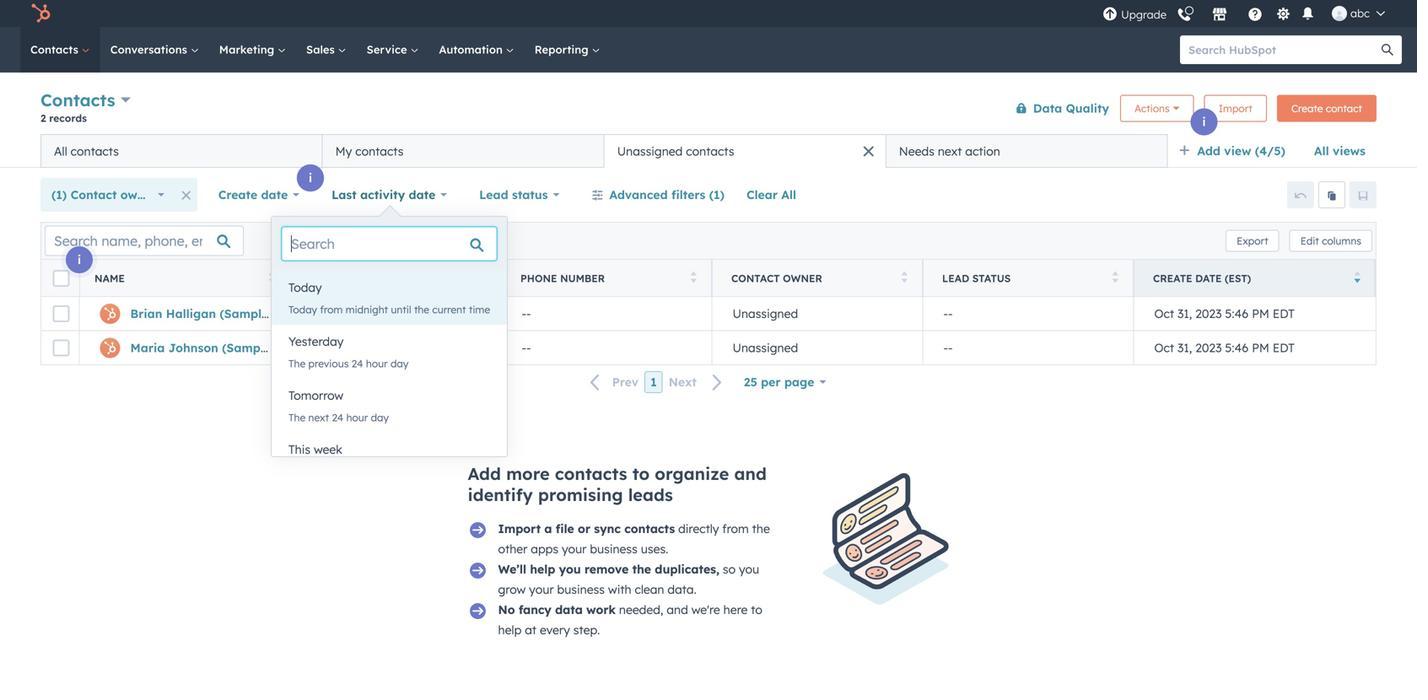 Task type: vqa. For each thing, say whether or not it's contained in the screenshot.
We'll help you remove the duplicates,
yes



Task type: describe. For each thing, give the bounding box(es) containing it.
halligan
[[166, 306, 216, 321]]

needs
[[899, 144, 935, 159]]

email
[[310, 272, 343, 285]]

edit
[[1301, 235, 1320, 247]]

help button
[[1241, 4, 1270, 23]]

records
[[49, 112, 87, 124]]

add for add view (4/5)
[[1198, 143, 1221, 158]]

(est)
[[1225, 272, 1252, 285]]

contacts banner
[[41, 87, 1377, 134]]

file
[[556, 522, 574, 536]]

press to sort. image for contact owner
[[902, 271, 908, 283]]

hour for tomorrow
[[347, 411, 368, 424]]

search image
[[1382, 44, 1394, 56]]

service link
[[357, 27, 429, 73]]

reporting link
[[525, 27, 611, 73]]

to inside needed, and we're here to help at every step.
[[751, 603, 763, 617]]

contact
[[1327, 102, 1363, 115]]

gary orlando image
[[1333, 6, 1348, 21]]

pagination navigation
[[580, 371, 733, 394]]

activity
[[360, 187, 405, 202]]

press to sort. element for email
[[480, 271, 486, 286]]

the for tomorrow
[[289, 411, 306, 424]]

emailmaria@hubspot.com
[[311, 341, 467, 355]]

day for tomorrow
[[371, 411, 389, 424]]

advanced
[[610, 187, 668, 202]]

marketing link
[[209, 27, 296, 73]]

all contacts button
[[41, 134, 322, 168]]

contact owner
[[732, 272, 823, 285]]

promising
[[538, 484, 623, 506]]

Search HubSpot search field
[[1181, 35, 1387, 64]]

status
[[973, 272, 1011, 285]]

data.
[[668, 582, 697, 597]]

maria johnson (sample contact)
[[130, 341, 325, 355]]

1 button
[[645, 371, 663, 393]]

brian halligan (sample contact)
[[130, 306, 323, 321]]

unassigned button for emailmaria@hubspot.com
[[712, 331, 923, 365]]

conversations link
[[100, 27, 209, 73]]

(1) contact owner button
[[41, 178, 175, 212]]

next inside the tomorrow the next 24 hour day
[[309, 411, 329, 424]]

the inside directly from the other apps your business uses.
[[753, 522, 770, 536]]

clean
[[635, 582, 665, 597]]

duplicates,
[[655, 562, 720, 577]]

contacts button
[[41, 88, 131, 112]]

settings image
[[1277, 7, 1292, 22]]

the for yesterday
[[289, 357, 306, 370]]

hubspot link
[[20, 3, 63, 24]]

create date (est)
[[1154, 272, 1252, 285]]

settings link
[[1274, 5, 1295, 22]]

johnson
[[168, 341, 218, 355]]

your inside directly from the other apps your business uses.
[[562, 542, 587, 557]]

with
[[608, 582, 632, 597]]

add view (4/5)
[[1198, 143, 1286, 158]]

this week button
[[272, 433, 507, 467]]

1 today from the top
[[289, 280, 322, 295]]

0 vertical spatial contacts
[[30, 43, 82, 57]]

0 horizontal spatial i button
[[66, 246, 93, 273]]

(4/5)
[[1256, 143, 1286, 158]]

next
[[669, 375, 697, 390]]

lead status
[[943, 272, 1011, 285]]

list box containing today
[[272, 271, 507, 487]]

calling icon image
[[1177, 8, 1193, 23]]

2023 for emailmaria@hubspot.com
[[1196, 341, 1222, 355]]

i for the i button to the right
[[1203, 114, 1206, 129]]

brian halligan (sample contact) link
[[130, 306, 323, 321]]

abc
[[1351, 6, 1371, 20]]

2 today from the top
[[289, 303, 317, 316]]

notifications image
[[1301, 7, 1316, 22]]

automation link
[[429, 27, 525, 73]]

1 horizontal spatial owner
[[783, 272, 823, 285]]

press to sort. element for contact owner
[[902, 271, 908, 286]]

calling icon button
[[1171, 1, 1199, 26]]

edt for bh@hubspot.com
[[1273, 306, 1295, 321]]

phone number
[[521, 272, 605, 285]]

tomorrow the next 24 hour day
[[289, 388, 389, 424]]

today button
[[272, 271, 507, 305]]

bh@hubspot.com
[[311, 306, 413, 321]]

or
[[578, 522, 591, 536]]

yesterday button
[[272, 325, 507, 359]]

current
[[432, 303, 466, 316]]

create date button
[[207, 178, 311, 212]]

upgrade
[[1122, 8, 1167, 22]]

press to sort. image for phone number
[[691, 271, 697, 283]]

press to sort. element for phone number
[[691, 271, 697, 286]]

name
[[95, 272, 125, 285]]

1 press to sort. element from the left
[[269, 271, 275, 286]]

contacts for unassigned contacts
[[686, 144, 735, 159]]

upgrade image
[[1103, 7, 1118, 22]]

press to sort. element for lead status
[[1113, 271, 1119, 286]]

5:46 for emailmaria@hubspot.com
[[1226, 341, 1249, 355]]

(1) contact owner
[[51, 187, 157, 202]]

views
[[1333, 143, 1366, 158]]

reporting
[[535, 43, 592, 57]]

we're
[[692, 603, 721, 617]]

last
[[332, 187, 357, 202]]

a
[[545, 522, 552, 536]]

create date
[[218, 187, 288, 202]]

i for the left the i button
[[78, 252, 81, 267]]

unassigned for emailmaria@hubspot.com
[[733, 341, 799, 355]]

create contact
[[1292, 102, 1363, 115]]

edit columns
[[1301, 235, 1362, 247]]

1
[[651, 375, 657, 389]]

we'll
[[498, 562, 527, 577]]

date inside dropdown button
[[409, 187, 436, 202]]

directly
[[679, 522, 719, 536]]

so you grow your business with clean data.
[[498, 562, 760, 597]]

oct 31, 2023 5:46 pm edt for emailmaria@hubspot.com
[[1155, 341, 1295, 355]]

date inside popup button
[[261, 187, 288, 202]]

contacts link
[[20, 27, 100, 73]]

2 records
[[41, 112, 87, 124]]

contact) for emailmaria@hubspot.com
[[274, 341, 325, 355]]

unassigned contacts button
[[604, 134, 886, 168]]

unassigned contacts
[[618, 144, 735, 159]]

5:46 for bh@hubspot.com
[[1226, 306, 1249, 321]]

unassigned inside button
[[618, 144, 683, 159]]

week
[[314, 442, 342, 457]]

contacts for all contacts
[[71, 144, 119, 159]]

help inside needed, and we're here to help at every step.
[[498, 623, 522, 638]]

clear all button
[[736, 178, 808, 212]]

data
[[1034, 101, 1063, 116]]

1 you from the left
[[559, 562, 581, 577]]

here
[[724, 603, 748, 617]]

press to sort. image for email
[[480, 271, 486, 283]]

0 vertical spatial help
[[530, 562, 556, 577]]

actions button
[[1121, 95, 1195, 122]]

my contacts button
[[322, 134, 604, 168]]

needs next action button
[[886, 134, 1168, 168]]

marketplaces image
[[1213, 8, 1228, 23]]

contacts for my contacts
[[355, 144, 404, 159]]

uses.
[[641, 542, 669, 557]]

31, for bh@hubspot.com
[[1178, 306, 1193, 321]]

descending sort. press to sort ascending. element
[[1355, 271, 1361, 286]]

yesterday
[[289, 334, 344, 349]]



Task type: locate. For each thing, give the bounding box(es) containing it.
more
[[506, 463, 550, 484]]

0 vertical spatial today
[[289, 280, 322, 295]]

0 vertical spatial oct
[[1155, 306, 1175, 321]]

2 horizontal spatial all
[[1315, 143, 1330, 158]]

all for all views
[[1315, 143, 1330, 158]]

1 horizontal spatial from
[[723, 522, 749, 536]]

1 horizontal spatial you
[[739, 562, 760, 577]]

2 pm from the top
[[1253, 341, 1270, 355]]

contact) up previous
[[274, 341, 325, 355]]

search button
[[1374, 35, 1403, 64]]

2 press to sort. element from the left
[[480, 271, 486, 286]]

your inside the so you grow your business with clean data.
[[529, 582, 554, 597]]

4 press to sort. element from the left
[[902, 271, 908, 286]]

1 edt from the top
[[1273, 306, 1295, 321]]

0 vertical spatial i
[[1203, 114, 1206, 129]]

midnight
[[346, 303, 388, 316]]

0 vertical spatial i button
[[1191, 108, 1218, 135]]

1 horizontal spatial day
[[391, 357, 409, 370]]

1 unassigned button from the top
[[712, 297, 923, 331]]

2 unassigned button from the top
[[712, 331, 923, 365]]

31,
[[1178, 306, 1193, 321], [1178, 341, 1193, 355]]

oct 31, 2023 5:46 pm edt
[[1155, 306, 1295, 321], [1155, 341, 1295, 355]]

2 oct from the top
[[1155, 341, 1175, 355]]

import for import
[[1219, 102, 1253, 115]]

2 horizontal spatial i
[[1203, 114, 1206, 129]]

Search search field
[[282, 227, 497, 261]]

0 vertical spatial contact)
[[272, 306, 323, 321]]

unassigned up per
[[733, 341, 799, 355]]

1 horizontal spatial add
[[1198, 143, 1221, 158]]

import
[[1219, 102, 1253, 115], [498, 522, 541, 536]]

1 vertical spatial oct
[[1155, 341, 1175, 355]]

0 horizontal spatial i
[[78, 252, 81, 267]]

from right "directly"
[[723, 522, 749, 536]]

needed,
[[619, 603, 664, 617]]

1 vertical spatial add
[[468, 463, 501, 484]]

the down yesterday
[[289, 357, 306, 370]]

0 horizontal spatial and
[[667, 603, 688, 617]]

lead for lead status
[[943, 272, 970, 285]]

2 5:46 from the top
[[1226, 341, 1249, 355]]

work
[[587, 603, 616, 617]]

0 vertical spatial next
[[938, 144, 963, 159]]

maria
[[130, 341, 165, 355]]

create for create date (est)
[[1154, 272, 1193, 285]]

1 vertical spatial contacts
[[41, 89, 115, 111]]

add inside button
[[1198, 143, 1221, 158]]

0 vertical spatial hour
[[366, 357, 388, 370]]

0 vertical spatial pm
[[1253, 306, 1270, 321]]

add view (4/5) button
[[1168, 134, 1304, 168]]

2 horizontal spatial create
[[1292, 102, 1324, 115]]

i button up add view (4/5)
[[1191, 108, 1218, 135]]

help image
[[1248, 8, 1263, 23]]

tomorrow button
[[272, 379, 507, 413]]

day for yesterday
[[391, 357, 409, 370]]

i button left last
[[297, 165, 324, 192]]

create inside "button"
[[1292, 102, 1324, 115]]

0 vertical spatial create
[[1292, 102, 1324, 115]]

1 horizontal spatial (1)
[[709, 187, 725, 202]]

1 2023 from the top
[[1196, 306, 1222, 321]]

contacts up import a file or sync contacts
[[555, 463, 628, 484]]

today today from midnight until the current time
[[289, 280, 490, 316]]

no
[[498, 603, 515, 617]]

import for import a file or sync contacts
[[498, 522, 541, 536]]

the inside today today from midnight until the current time
[[414, 303, 430, 316]]

business inside the so you grow your business with clean data.
[[557, 582, 605, 597]]

help down no
[[498, 623, 522, 638]]

add left view
[[1198, 143, 1221, 158]]

business inside directly from the other apps your business uses.
[[590, 542, 638, 557]]

(1) down all contacts
[[51, 187, 67, 202]]

1 vertical spatial edt
[[1273, 341, 1295, 355]]

all for all contacts
[[54, 144, 67, 159]]

lead left status
[[479, 187, 509, 202]]

press to sort. image up time
[[480, 271, 486, 283]]

lead status button
[[468, 178, 571, 212]]

2 horizontal spatial the
[[753, 522, 770, 536]]

abc button
[[1323, 0, 1396, 27]]

contacts right my
[[355, 144, 404, 159]]

--
[[522, 306, 531, 321], [944, 306, 953, 321], [522, 341, 531, 355], [944, 341, 953, 355]]

needs next action
[[899, 144, 1001, 159]]

contact down clear
[[732, 272, 780, 285]]

business up we'll help you remove the duplicates, at bottom
[[590, 542, 638, 557]]

2023
[[1196, 306, 1222, 321], [1196, 341, 1222, 355]]

0 vertical spatial owner
[[120, 187, 157, 202]]

1 vertical spatial help
[[498, 623, 522, 638]]

unassigned button up page
[[712, 331, 923, 365]]

hour down emailmaria@hubspot.com
[[366, 357, 388, 370]]

the up clean
[[633, 562, 652, 577]]

unassigned button
[[712, 297, 923, 331], [712, 331, 923, 365]]

help
[[530, 562, 556, 577], [498, 623, 522, 638]]

from down 'email'
[[320, 303, 343, 316]]

status
[[512, 187, 548, 202]]

lead inside popup button
[[479, 187, 509, 202]]

(1) inside button
[[709, 187, 725, 202]]

last activity date
[[332, 187, 436, 202]]

0 vertical spatial contact
[[71, 187, 117, 202]]

0 vertical spatial the
[[289, 357, 306, 370]]

0 vertical spatial lead
[[479, 187, 509, 202]]

1 the from the top
[[289, 357, 306, 370]]

pm for bh@hubspot.com
[[1253, 306, 1270, 321]]

(sample down brian halligan (sample contact)
[[222, 341, 271, 355]]

descending sort. press to sort ascending. image
[[1355, 271, 1361, 283]]

action
[[966, 144, 1001, 159]]

sales link
[[296, 27, 357, 73]]

help down the apps
[[530, 562, 556, 577]]

0 vertical spatial from
[[320, 303, 343, 316]]

edt
[[1273, 306, 1295, 321], [1273, 341, 1295, 355]]

0 vertical spatial 31,
[[1178, 306, 1193, 321]]

maria johnson (sample contact) link
[[130, 341, 325, 355]]

next inside button
[[938, 144, 963, 159]]

contact) for bh@hubspot.com
[[272, 306, 323, 321]]

all left views
[[1315, 143, 1330, 158]]

hour up this week button
[[347, 411, 368, 424]]

previous
[[309, 357, 349, 370]]

contacts inside popup button
[[41, 89, 115, 111]]

contact) up yesterday
[[272, 306, 323, 321]]

grow
[[498, 582, 526, 597]]

press to sort. image
[[269, 271, 275, 283], [480, 271, 486, 283], [691, 271, 697, 283], [902, 271, 908, 283]]

2 press to sort. image from the left
[[480, 271, 486, 283]]

day inside yesterday the previous 24 hour day
[[391, 357, 409, 370]]

lead status
[[479, 187, 548, 202]]

oct for emailmaria@hubspot.com
[[1155, 341, 1175, 355]]

owner inside popup button
[[120, 187, 157, 202]]

all views
[[1315, 143, 1366, 158]]

contacts
[[71, 144, 119, 159], [355, 144, 404, 159], [686, 144, 735, 159], [555, 463, 628, 484], [625, 522, 675, 536]]

0 horizontal spatial owner
[[120, 187, 157, 202]]

1 vertical spatial contact)
[[274, 341, 325, 355]]

from
[[320, 303, 343, 316], [723, 522, 749, 536]]

oct for bh@hubspot.com
[[1155, 306, 1175, 321]]

31, for emailmaria@hubspot.com
[[1178, 341, 1193, 355]]

2 vertical spatial i button
[[66, 246, 93, 273]]

sales
[[306, 43, 338, 57]]

1 horizontal spatial create
[[1154, 272, 1193, 285]]

1 vertical spatial contact
[[732, 272, 780, 285]]

press to sort. image left 'email'
[[269, 271, 275, 283]]

edit columns button
[[1290, 230, 1373, 252]]

4 press to sort. image from the left
[[902, 271, 908, 283]]

0 horizontal spatial date
[[261, 187, 288, 202]]

contacts up uses.
[[625, 522, 675, 536]]

1 horizontal spatial help
[[530, 562, 556, 577]]

all down 2 records
[[54, 144, 67, 159]]

2 oct 31, 2023 5:46 pm edt from the top
[[1155, 341, 1295, 355]]

1 vertical spatial oct 31, 2023 5:46 pm edt
[[1155, 341, 1295, 355]]

contacts down contacts banner on the top of page
[[686, 144, 735, 159]]

1 vertical spatial 31,
[[1178, 341, 1193, 355]]

1 horizontal spatial date
[[409, 187, 436, 202]]

contact)
[[272, 306, 323, 321], [274, 341, 325, 355]]

24 inside yesterday the previous 24 hour day
[[352, 357, 363, 370]]

you right so
[[739, 562, 760, 577]]

marketing
[[219, 43, 278, 57]]

day down emailmaria@hubspot.com link
[[391, 357, 409, 370]]

all inside 'button'
[[54, 144, 67, 159]]

and down data.
[[667, 603, 688, 617]]

date right activity
[[409, 187, 436, 202]]

i for the i button to the middle
[[309, 170, 312, 185]]

2 (1) from the left
[[709, 187, 725, 202]]

0 horizontal spatial next
[[309, 411, 329, 424]]

0 vertical spatial and
[[735, 463, 767, 484]]

filters
[[672, 187, 706, 202]]

contacts up records
[[41, 89, 115, 111]]

add inside add more contacts to organize and identify promising leads
[[468, 463, 501, 484]]

emailmaria@hubspot.com button
[[290, 331, 501, 365]]

1 horizontal spatial the
[[633, 562, 652, 577]]

the inside yesterday the previous 24 hour day
[[289, 357, 306, 370]]

columns
[[1323, 235, 1362, 247]]

1 31, from the top
[[1178, 306, 1193, 321]]

1 vertical spatial i button
[[297, 165, 324, 192]]

contacts down records
[[71, 144, 119, 159]]

(sample for johnson
[[222, 341, 271, 355]]

1 vertical spatial business
[[557, 582, 605, 597]]

other
[[498, 542, 528, 557]]

0 vertical spatial unassigned
[[618, 144, 683, 159]]

from inside directly from the other apps your business uses.
[[723, 522, 749, 536]]

1 horizontal spatial import
[[1219, 102, 1253, 115]]

2 vertical spatial the
[[633, 562, 652, 577]]

2 you from the left
[[739, 562, 760, 577]]

1 vertical spatial next
[[309, 411, 329, 424]]

day inside the tomorrow the next 24 hour day
[[371, 411, 389, 424]]

0 horizontal spatial lead
[[479, 187, 509, 202]]

the right "directly"
[[753, 522, 770, 536]]

to inside add more contacts to organize and identify promising leads
[[633, 463, 650, 484]]

0 vertical spatial oct 31, 2023 5:46 pm edt
[[1155, 306, 1295, 321]]

0 horizontal spatial create
[[218, 187, 258, 202]]

next down tomorrow
[[309, 411, 329, 424]]

unassigned down contact owner
[[733, 306, 799, 321]]

edt for emailmaria@hubspot.com
[[1273, 341, 1295, 355]]

0 vertical spatial day
[[391, 357, 409, 370]]

contacts down hubspot link
[[30, 43, 82, 57]]

per
[[761, 375, 781, 389]]

(1) right filters
[[709, 187, 725, 202]]

0 horizontal spatial contact
[[71, 187, 117, 202]]

press to sort. image
[[1113, 271, 1119, 283]]

0 vertical spatial the
[[414, 303, 430, 316]]

1 press to sort. image from the left
[[269, 271, 275, 283]]

phone
[[521, 272, 557, 285]]

add
[[1198, 143, 1221, 158], [468, 463, 501, 484]]

press to sort. image down filters
[[691, 271, 697, 283]]

pm for emailmaria@hubspot.com
[[1253, 341, 1270, 355]]

24 inside the tomorrow the next 24 hour day
[[332, 411, 344, 424]]

1 horizontal spatial 24
[[352, 357, 363, 370]]

1 vertical spatial lead
[[943, 272, 970, 285]]

create inside popup button
[[218, 187, 258, 202]]

3 press to sort. image from the left
[[691, 271, 697, 283]]

all right clear
[[782, 187, 797, 202]]

1 horizontal spatial your
[[562, 542, 587, 557]]

2 31, from the top
[[1178, 341, 1193, 355]]

your down file
[[562, 542, 587, 557]]

lead left the status on the right top
[[943, 272, 970, 285]]

24 right previous
[[352, 357, 363, 370]]

contact down all contacts
[[71, 187, 117, 202]]

(sample up maria johnson (sample contact)
[[220, 306, 269, 321]]

unassigned button down contact owner
[[712, 297, 923, 331]]

my contacts
[[336, 144, 404, 159]]

hubspot image
[[30, 3, 51, 24]]

import a file or sync contacts
[[498, 522, 675, 536]]

1 vertical spatial i
[[309, 170, 312, 185]]

1 5:46 from the top
[[1226, 306, 1249, 321]]

data quality button
[[1005, 92, 1111, 125]]

1 vertical spatial create
[[218, 187, 258, 202]]

0 horizontal spatial day
[[371, 411, 389, 424]]

notifications button
[[1298, 5, 1319, 22]]

the inside the tomorrow the next 24 hour day
[[289, 411, 306, 424]]

create left date
[[1154, 272, 1193, 285]]

0 vertical spatial business
[[590, 542, 638, 557]]

date left last
[[261, 187, 288, 202]]

1 vertical spatial today
[[289, 303, 317, 316]]

hour inside the tomorrow the next 24 hour day
[[347, 411, 368, 424]]

(1) inside popup button
[[51, 187, 67, 202]]

0 horizontal spatial your
[[529, 582, 554, 597]]

1 horizontal spatial to
[[751, 603, 763, 617]]

all inside button
[[782, 187, 797, 202]]

1 vertical spatial the
[[753, 522, 770, 536]]

and inside needed, and we're here to help at every step.
[[667, 603, 688, 617]]

unassigned for bh@hubspot.com
[[733, 306, 799, 321]]

create for create date
[[218, 187, 258, 202]]

3 press to sort. element from the left
[[691, 271, 697, 286]]

1 vertical spatial (sample
[[222, 341, 271, 355]]

1 horizontal spatial all
[[782, 187, 797, 202]]

add for add more contacts to organize and identify promising leads
[[468, 463, 501, 484]]

and right organize on the bottom
[[735, 463, 767, 484]]

export button
[[1226, 230, 1280, 252]]

contacts inside add more contacts to organize and identify promising leads
[[555, 463, 628, 484]]

next
[[938, 144, 963, 159], [309, 411, 329, 424]]

hour inside yesterday the previous 24 hour day
[[366, 357, 388, 370]]

menu
[[1101, 0, 1398, 27]]

i button left "name" on the top
[[66, 246, 93, 273]]

press to sort. image left lead status
[[902, 271, 908, 283]]

and inside add more contacts to organize and identify promising leads
[[735, 463, 767, 484]]

2 date from the left
[[409, 187, 436, 202]]

view
[[1225, 143, 1252, 158]]

0 horizontal spatial import
[[498, 522, 541, 536]]

lead for lead status
[[479, 187, 509, 202]]

create down all contacts 'button'
[[218, 187, 258, 202]]

import up 'other'
[[498, 522, 541, 536]]

1 vertical spatial the
[[289, 411, 306, 424]]

the right the until
[[414, 303, 430, 316]]

1 horizontal spatial and
[[735, 463, 767, 484]]

1 vertical spatial hour
[[347, 411, 368, 424]]

2 vertical spatial create
[[1154, 272, 1193, 285]]

day up this week button
[[371, 411, 389, 424]]

0 horizontal spatial from
[[320, 303, 343, 316]]

contact
[[71, 187, 117, 202], [732, 272, 780, 285]]

contact inside popup button
[[71, 187, 117, 202]]

conversations
[[110, 43, 191, 57]]

(sample for halligan
[[220, 306, 269, 321]]

1 date from the left
[[261, 187, 288, 202]]

next left action
[[938, 144, 963, 159]]

0 vertical spatial to
[[633, 463, 650, 484]]

0 vertical spatial 2023
[[1196, 306, 1222, 321]]

and
[[735, 463, 767, 484], [667, 603, 688, 617]]

2 horizontal spatial i button
[[1191, 108, 1218, 135]]

2023 for bh@hubspot.com
[[1196, 306, 1222, 321]]

oct 31, 2023 5:46 pm edt for bh@hubspot.com
[[1155, 306, 1295, 321]]

to left organize on the bottom
[[633, 463, 650, 484]]

0 horizontal spatial (1)
[[51, 187, 67, 202]]

all
[[1315, 143, 1330, 158], [54, 144, 67, 159], [782, 187, 797, 202]]

2 edt from the top
[[1273, 341, 1295, 355]]

today
[[289, 280, 322, 295], [289, 303, 317, 316]]

1 (1) from the left
[[51, 187, 67, 202]]

from inside today today from midnight until the current time
[[320, 303, 343, 316]]

hour for yesterday
[[366, 357, 388, 370]]

all views link
[[1304, 134, 1377, 168]]

0 horizontal spatial the
[[414, 303, 430, 316]]

list box
[[272, 271, 507, 487]]

Search name, phone, email addresses, or company search field
[[45, 226, 244, 256]]

1 horizontal spatial i
[[309, 170, 312, 185]]

24 for yesterday
[[352, 357, 363, 370]]

last activity date button
[[321, 178, 458, 212]]

sync
[[594, 522, 621, 536]]

import inside button
[[1219, 102, 1253, 115]]

quality
[[1066, 101, 1110, 116]]

24 down tomorrow
[[332, 411, 344, 424]]

0 horizontal spatial all
[[54, 144, 67, 159]]

1 pm from the top
[[1253, 306, 1270, 321]]

2 2023 from the top
[[1196, 341, 1222, 355]]

you inside the so you grow your business with clean data.
[[739, 562, 760, 577]]

brian
[[130, 306, 162, 321]]

5 press to sort. element from the left
[[1113, 271, 1119, 286]]

1 oct from the top
[[1155, 306, 1175, 321]]

25
[[744, 375, 758, 389]]

1 horizontal spatial contact
[[732, 272, 780, 285]]

0 horizontal spatial to
[[633, 463, 650, 484]]

(1)
[[51, 187, 67, 202], [709, 187, 725, 202]]

24 for tomorrow
[[332, 411, 344, 424]]

you left remove
[[559, 562, 581, 577]]

1 horizontal spatial next
[[938, 144, 963, 159]]

to right here
[[751, 603, 763, 617]]

create for create contact
[[1292, 102, 1324, 115]]

0 vertical spatial 24
[[352, 357, 363, 370]]

1 vertical spatial day
[[371, 411, 389, 424]]

add left more
[[468, 463, 501, 484]]

no fancy data work
[[498, 603, 616, 617]]

unassigned up the advanced filters (1) button
[[618, 144, 683, 159]]

menu containing abc
[[1101, 0, 1398, 27]]

your up the fancy
[[529, 582, 554, 597]]

0 horizontal spatial add
[[468, 463, 501, 484]]

contacts inside 'button'
[[71, 144, 119, 159]]

0 vertical spatial add
[[1198, 143, 1221, 158]]

automation
[[439, 43, 506, 57]]

service
[[367, 43, 411, 57]]

press to sort. element
[[269, 271, 275, 286], [480, 271, 486, 286], [691, 271, 697, 286], [902, 271, 908, 286], [1113, 271, 1119, 286]]

0 vertical spatial your
[[562, 542, 587, 557]]

lead
[[479, 187, 509, 202], [943, 272, 970, 285]]

business up data
[[557, 582, 605, 597]]

1 vertical spatial owner
[[783, 272, 823, 285]]

0 vertical spatial edt
[[1273, 306, 1295, 321]]

1 oct 31, 2023 5:46 pm edt from the top
[[1155, 306, 1295, 321]]

0 horizontal spatial help
[[498, 623, 522, 638]]

unassigned button for bh@hubspot.com
[[712, 297, 923, 331]]

1 vertical spatial from
[[723, 522, 749, 536]]

at
[[525, 623, 537, 638]]

1 vertical spatial and
[[667, 603, 688, 617]]

create left contact
[[1292, 102, 1324, 115]]

1 vertical spatial your
[[529, 582, 554, 597]]

the down tomorrow
[[289, 411, 306, 424]]

1 vertical spatial 24
[[332, 411, 344, 424]]

import up view
[[1219, 102, 1253, 115]]

date
[[261, 187, 288, 202], [409, 187, 436, 202]]

2 the from the top
[[289, 411, 306, 424]]



